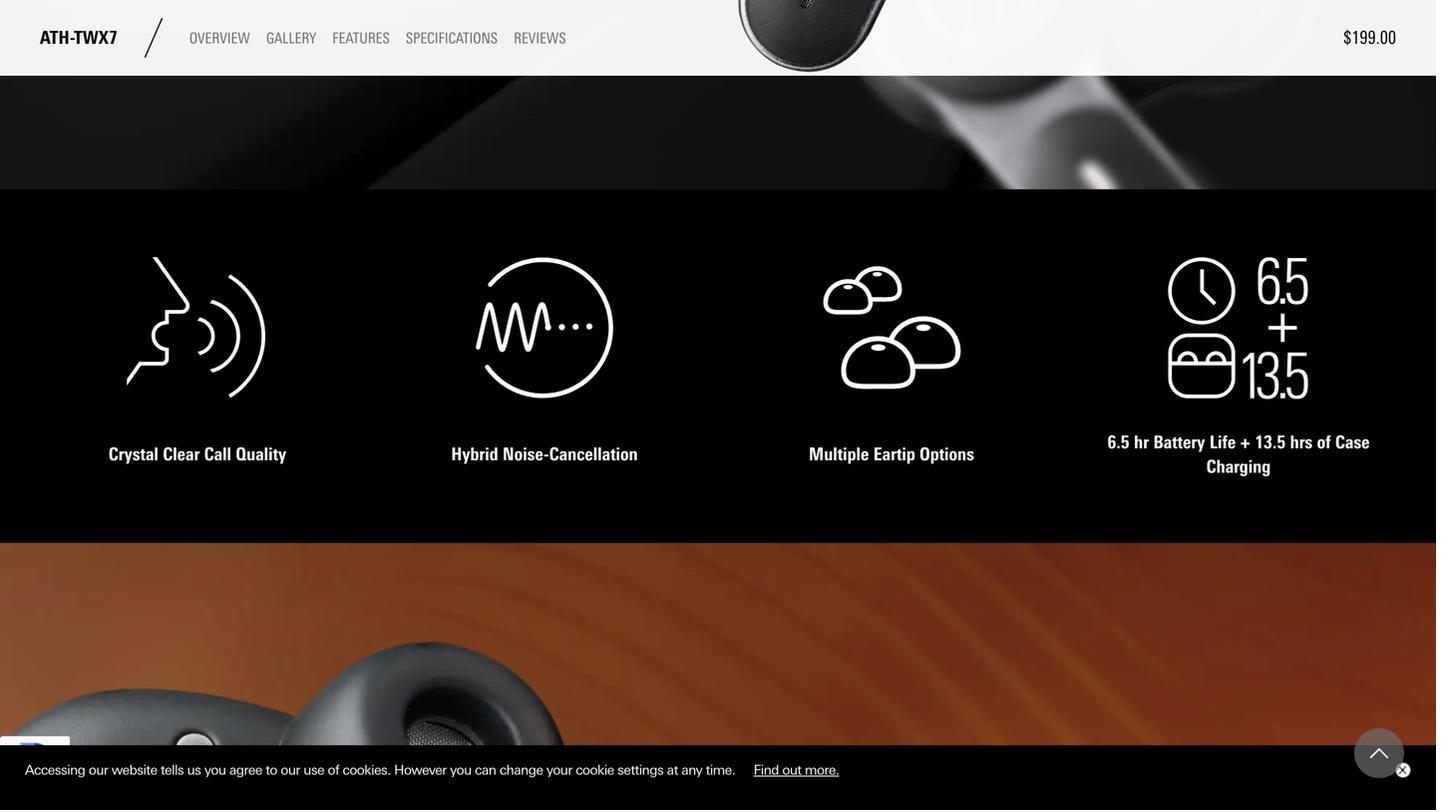 Task type: describe. For each thing, give the bounding box(es) containing it.
overview
[[189, 30, 250, 48]]

ath-
[[40, 27, 75, 48]]

arrow up image
[[1370, 745, 1388, 763]]

clear
[[163, 444, 200, 465]]

out
[[782, 763, 801, 779]]

of inside "6.5 hr battery life + 13.5 hrs of case charging"
[[1317, 432, 1331, 453]]

time.
[[706, 763, 735, 779]]

us
[[187, 763, 201, 779]]

13.5
[[1255, 432, 1286, 453]]

cookie
[[576, 763, 614, 779]]

2 our from the left
[[281, 763, 300, 779]]

charging
[[1207, 456, 1271, 478]]

accessing our website tells us you agree to our use of cookies. however you can change your cookie settings at any time.
[[25, 763, 739, 779]]

multiple eartip options
[[809, 444, 974, 465]]

cross image
[[1398, 767, 1406, 775]]

2 you from the left
[[450, 763, 471, 779]]

more.
[[805, 763, 839, 779]]

crystal clear call quality
[[109, 444, 286, 465]]

hrs
[[1290, 432, 1313, 453]]

hr
[[1134, 432, 1149, 453]]

accessing
[[25, 763, 85, 779]]

find out more. link
[[739, 756, 854, 786]]

life
[[1210, 432, 1236, 453]]

gallery
[[266, 30, 316, 48]]

1 vertical spatial of
[[328, 763, 339, 779]]

specifications
[[406, 30, 498, 48]]

however
[[394, 763, 447, 779]]

hybrid noise-cancellation
[[451, 444, 638, 465]]

settings
[[618, 763, 663, 779]]

eartip
[[873, 444, 915, 465]]

cookies.
[[343, 763, 391, 779]]

website
[[111, 763, 157, 779]]

agree
[[229, 763, 262, 779]]

find out more.
[[754, 763, 839, 779]]



Task type: vqa. For each thing, say whether or not it's contained in the screenshot.
the $499.00
no



Task type: locate. For each thing, give the bounding box(es) containing it.
of
[[1317, 432, 1331, 453], [328, 763, 339, 779]]

you
[[204, 763, 226, 779], [450, 763, 471, 779]]

divider line image
[[133, 18, 173, 58]]

noise-
[[503, 444, 549, 465]]

you left can
[[450, 763, 471, 779]]

hybrid
[[451, 444, 498, 465]]

find
[[754, 763, 779, 779]]

your
[[546, 763, 572, 779]]

change
[[500, 763, 543, 779]]

1 horizontal spatial of
[[1317, 432, 1331, 453]]

of right use
[[328, 763, 339, 779]]

case
[[1335, 432, 1370, 453]]

$199.00
[[1344, 27, 1396, 49]]

our
[[89, 763, 108, 779], [281, 763, 300, 779]]

our left website
[[89, 763, 108, 779]]

our right to
[[281, 763, 300, 779]]

6.5 hr battery life + 13.5 hrs of case charging
[[1108, 432, 1370, 478]]

you right the us
[[204, 763, 226, 779]]

twx7
[[75, 27, 118, 48]]

multiple
[[809, 444, 869, 465]]

1 our from the left
[[89, 763, 108, 779]]

1 horizontal spatial our
[[281, 763, 300, 779]]

+
[[1240, 432, 1250, 453]]

1 horizontal spatial you
[[450, 763, 471, 779]]

0 horizontal spatial our
[[89, 763, 108, 779]]

0 horizontal spatial you
[[204, 763, 226, 779]]

tells
[[161, 763, 184, 779]]

of right hrs on the right bottom
[[1317, 432, 1331, 453]]

can
[[475, 763, 496, 779]]

use
[[303, 763, 324, 779]]

any
[[681, 763, 702, 779]]

battery
[[1153, 432, 1205, 453]]

1 you from the left
[[204, 763, 226, 779]]

to
[[266, 763, 277, 779]]

call
[[204, 444, 231, 465]]

features
[[332, 30, 390, 48]]

6.5
[[1108, 432, 1130, 453]]

quality
[[236, 444, 286, 465]]

ath-twx7
[[40, 27, 118, 48]]

options
[[920, 444, 974, 465]]

0 vertical spatial of
[[1317, 432, 1331, 453]]

crystal
[[109, 444, 158, 465]]

0 horizontal spatial of
[[328, 763, 339, 779]]

reviews
[[514, 30, 566, 48]]

at
[[667, 763, 678, 779]]

cancellation
[[549, 444, 638, 465]]



